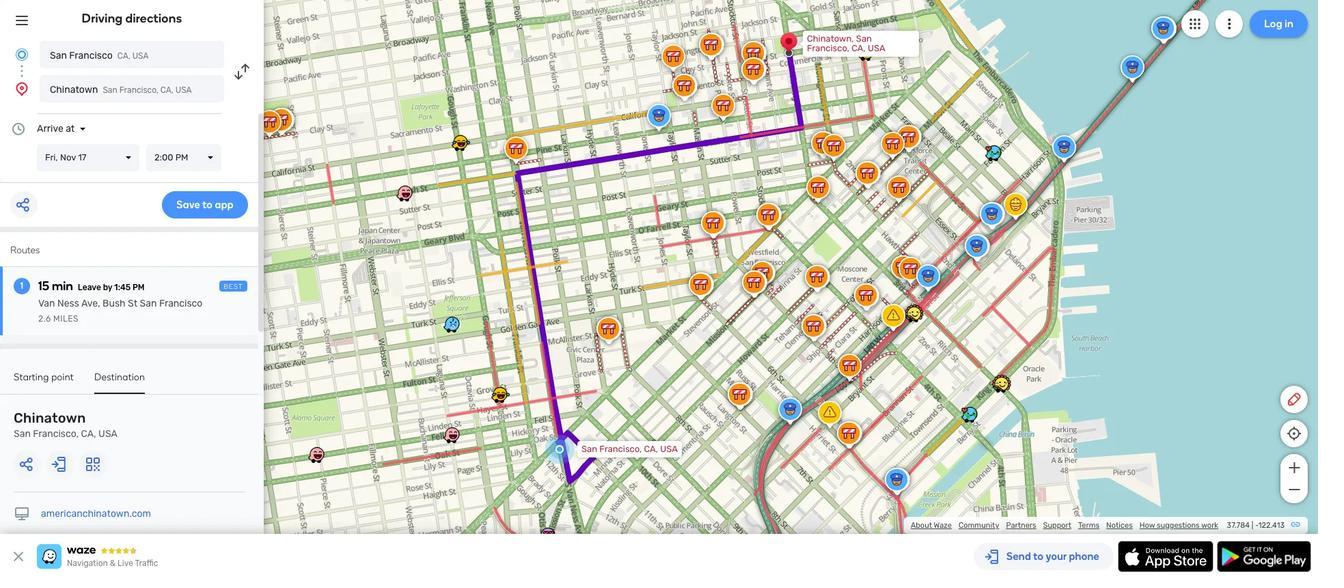 Task type: describe. For each thing, give the bounding box(es) containing it.
partners
[[1006, 521, 1036, 530]]

ca, inside chinatown, san francisco, ca, usa
[[852, 43, 866, 53]]

san inside van ness ave, bush st san francisco 2.6 miles
[[140, 298, 157, 310]]

0 vertical spatial chinatown san francisco, ca, usa
[[50, 84, 192, 96]]

support
[[1043, 521, 1071, 530]]

17
[[78, 152, 86, 163]]

-
[[1255, 521, 1259, 530]]

0 vertical spatial chinatown
[[50, 84, 98, 96]]

pm inside the 15 min leave by 1:45 pm
[[133, 283, 145, 292]]

zoom in image
[[1286, 460, 1303, 476]]

americanchinatown.com link
[[41, 508, 151, 520]]

clock image
[[10, 121, 27, 137]]

san inside chinatown, san francisco, ca, usa
[[856, 33, 872, 44]]

about waze link
[[911, 521, 952, 530]]

0 horizontal spatial francisco
[[69, 50, 113, 62]]

chinatown, san francisco, ca, usa
[[807, 33, 885, 53]]

notices
[[1106, 521, 1133, 530]]

san francisco, ca, usa
[[582, 444, 678, 454]]

traffic
[[135, 559, 158, 569]]

pm inside list box
[[175, 152, 188, 163]]

zoom out image
[[1286, 482, 1303, 498]]

chinatown,
[[807, 33, 854, 44]]

computer image
[[14, 506, 30, 523]]

how suggestions work link
[[1140, 521, 1218, 530]]

notices link
[[1106, 521, 1133, 530]]

directions
[[125, 11, 182, 26]]

destination button
[[94, 372, 145, 394]]

francisco inside van ness ave, bush st san francisco 2.6 miles
[[159, 298, 203, 310]]

best
[[224, 283, 243, 291]]

by
[[103, 283, 112, 292]]

15
[[38, 279, 49, 294]]

work
[[1201, 521, 1218, 530]]

arrive
[[37, 123, 63, 135]]

fri, nov 17 list box
[[37, 144, 139, 172]]

navigation
[[67, 559, 108, 569]]

fri,
[[45, 152, 58, 163]]

francisco, inside chinatown, san francisco, ca, usa
[[807, 43, 849, 53]]

waze
[[934, 521, 952, 530]]

nov
[[60, 152, 76, 163]]

community
[[959, 521, 999, 530]]

1:45
[[114, 283, 131, 292]]

|
[[1252, 521, 1253, 530]]

leave
[[78, 283, 101, 292]]

fri, nov 17
[[45, 152, 86, 163]]

bush
[[103, 298, 125, 310]]

van ness ave, bush st san francisco 2.6 miles
[[38, 298, 203, 324]]

about waze community partners support terms notices how suggestions work
[[911, 521, 1218, 530]]

37.784
[[1227, 521, 1250, 530]]

st
[[128, 298, 137, 310]]

at
[[66, 123, 75, 135]]

2.6
[[38, 314, 51, 324]]

ca, inside san francisco ca, usa
[[117, 51, 130, 61]]



Task type: locate. For each thing, give the bounding box(es) containing it.
destination
[[94, 372, 145, 383]]

1 vertical spatial chinatown san francisco, ca, usa
[[14, 410, 117, 440]]

ca,
[[852, 43, 866, 53], [117, 51, 130, 61], [160, 85, 173, 95], [81, 428, 96, 440], [644, 444, 658, 454]]

pencil image
[[1286, 392, 1302, 408]]

starting point button
[[14, 372, 74, 393]]

terms
[[1078, 521, 1100, 530]]

routes
[[10, 245, 40, 256]]

francisco right st at the bottom left
[[159, 298, 203, 310]]

0 horizontal spatial pm
[[133, 283, 145, 292]]

usa inside san francisco ca, usa
[[132, 51, 149, 61]]

1 vertical spatial pm
[[133, 283, 145, 292]]

chinatown up at
[[50, 84, 98, 96]]

chinatown san francisco, ca, usa down point
[[14, 410, 117, 440]]

francisco
[[69, 50, 113, 62], [159, 298, 203, 310]]

arrive at
[[37, 123, 75, 135]]

partners link
[[1006, 521, 1036, 530]]

chinatown san francisco, ca, usa
[[50, 84, 192, 96], [14, 410, 117, 440]]

1
[[20, 280, 23, 292]]

0 vertical spatial pm
[[175, 152, 188, 163]]

0 vertical spatial francisco
[[69, 50, 113, 62]]

link image
[[1290, 519, 1301, 530]]

how
[[1140, 521, 1155, 530]]

chinatown down starting point button
[[14, 410, 86, 426]]

about
[[911, 521, 932, 530]]

122.413
[[1259, 521, 1285, 530]]

van
[[38, 298, 55, 310]]

live
[[118, 559, 133, 569]]

ness
[[57, 298, 79, 310]]

chinatown san francisco, ca, usa down san francisco ca, usa
[[50, 84, 192, 96]]

min
[[52, 279, 73, 294]]

location image
[[14, 81, 30, 97]]

pm
[[175, 152, 188, 163], [133, 283, 145, 292]]

starting point
[[14, 372, 74, 383]]

2:00 pm list box
[[146, 144, 221, 172]]

community link
[[959, 521, 999, 530]]

pm right 1:45
[[133, 283, 145, 292]]

2:00 pm
[[154, 152, 188, 163]]

terms link
[[1078, 521, 1100, 530]]

pm right 2:00
[[175, 152, 188, 163]]

37.784 | -122.413
[[1227, 521, 1285, 530]]

usa
[[868, 43, 885, 53], [132, 51, 149, 61], [175, 85, 192, 95], [98, 428, 117, 440], [660, 444, 678, 454]]

x image
[[10, 549, 27, 565]]

chinatown
[[50, 84, 98, 96], [14, 410, 86, 426]]

san
[[856, 33, 872, 44], [50, 50, 67, 62], [103, 85, 117, 95], [140, 298, 157, 310], [14, 428, 31, 440], [582, 444, 597, 454]]

1 vertical spatial chinatown
[[14, 410, 86, 426]]

francisco,
[[807, 43, 849, 53], [119, 85, 158, 95], [33, 428, 79, 440], [600, 444, 642, 454]]

ave,
[[81, 298, 100, 310]]

miles
[[53, 314, 79, 324]]

1 horizontal spatial pm
[[175, 152, 188, 163]]

1 vertical spatial francisco
[[159, 298, 203, 310]]

&
[[110, 559, 116, 569]]

francisco down driving at the top left of page
[[69, 50, 113, 62]]

starting
[[14, 372, 49, 383]]

suggestions
[[1157, 521, 1200, 530]]

point
[[51, 372, 74, 383]]

navigation & live traffic
[[67, 559, 158, 569]]

1 horizontal spatial francisco
[[159, 298, 203, 310]]

usa inside chinatown, san francisco, ca, usa
[[868, 43, 885, 53]]

2:00
[[154, 152, 173, 163]]

current location image
[[14, 46, 30, 63]]

driving
[[82, 11, 123, 26]]

san francisco ca, usa
[[50, 50, 149, 62]]

support link
[[1043, 521, 1071, 530]]

driving directions
[[82, 11, 182, 26]]

15 min leave by 1:45 pm
[[38, 279, 145, 294]]

americanchinatown.com
[[41, 508, 151, 520]]



Task type: vqa. For each thing, say whether or not it's contained in the screenshot.
right SF
no



